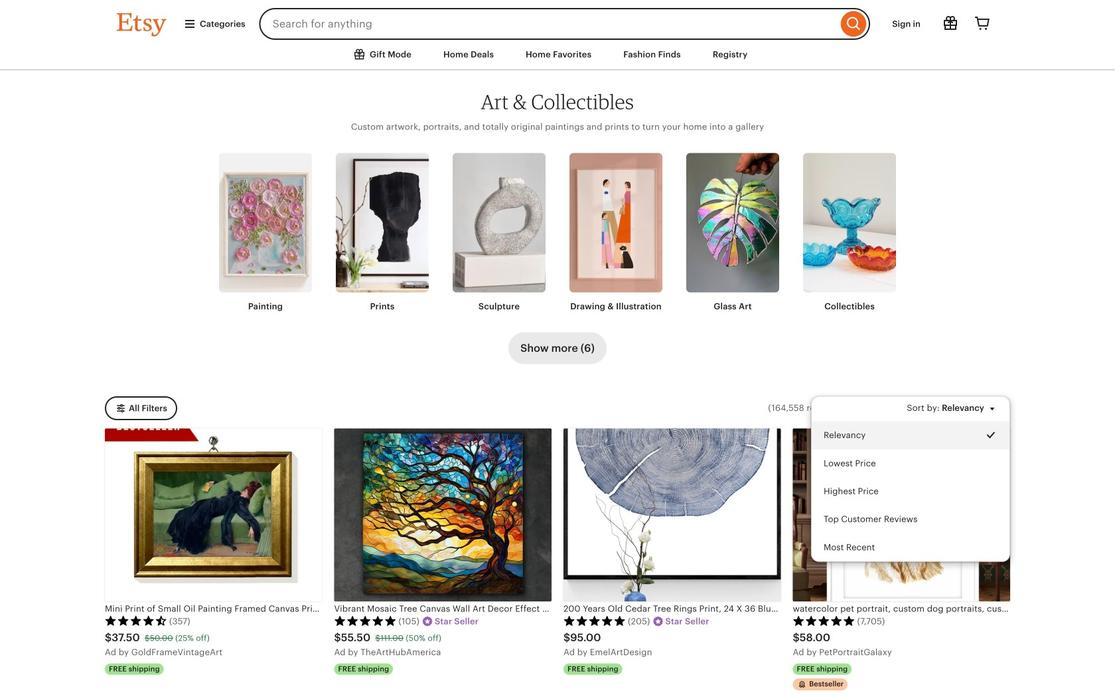 Task type: describe. For each thing, give the bounding box(es) containing it.
200 years old cedar tree rings print, 24 x 36 blue linocut wall art, giant woodblock print, above bed decor, new home gift, wedding gift image
[[564, 429, 781, 601]]

5 out of 5 stars image for watercolor pet portrait, custom dog portraits, custom portrait pet, pet family portrait, pet portrait hand painted image
[[793, 615, 855, 626]]

vibrant mosaic tree canvas wall art decor effect stained print tree of life spiritual wall art meditation room decoration image
[[334, 429, 552, 601]]

smaller xs image
[[989, 439, 1001, 451]]

watercolor pet portrait, custom dog portraits, custom portrait pet, pet family portrait, pet portrait hand painted image
[[793, 429, 1010, 601]]



Task type: locate. For each thing, give the bounding box(es) containing it.
4.5 out of 5 stars image
[[105, 615, 167, 626]]

5 out of 5 stars image for vibrant mosaic tree canvas wall art decor effect stained print tree of life spiritual wall art meditation room decoration image
[[334, 615, 397, 626]]

3 5 out of 5 stars image from the left
[[793, 615, 855, 626]]

5 out of 5 stars image for 200 years old cedar tree rings print, 24 x 36 blue linocut wall art, giant woodblock print, above bed decor, new home gift, wedding gift image
[[564, 615, 626, 626]]

menu bar
[[0, 0, 1115, 70], [93, 40, 1022, 70]]

2 horizontal spatial 5 out of 5 stars image
[[793, 615, 855, 626]]

5 out of 5 stars image
[[334, 615, 397, 626], [564, 615, 626, 626], [793, 615, 855, 626]]

menu
[[811, 396, 1010, 562]]

0 horizontal spatial 5 out of 5 stars image
[[334, 615, 397, 626]]

mini print of small oil painting framed canvas prints antique art vintage print woman green sofa wall decor small gold frame handmade gift image
[[105, 429, 322, 601]]

banner
[[93, 0, 1022, 40]]

2 5 out of 5 stars image from the left
[[564, 615, 626, 626]]

1 5 out of 5 stars image from the left
[[334, 615, 397, 626]]

None search field
[[259, 8, 870, 40]]

Search for anything text field
[[259, 8, 838, 40]]

1 horizontal spatial 5 out of 5 stars image
[[564, 615, 626, 626]]



Task type: vqa. For each thing, say whether or not it's contained in the screenshot.
Vibrant Mosaic Tree Canvas Wall Art Decor Effect Stained Print Tree of Life Spiritual Wall Art Meditation Room Decoration image 5 out of 5 stars "IMAGE"
yes



